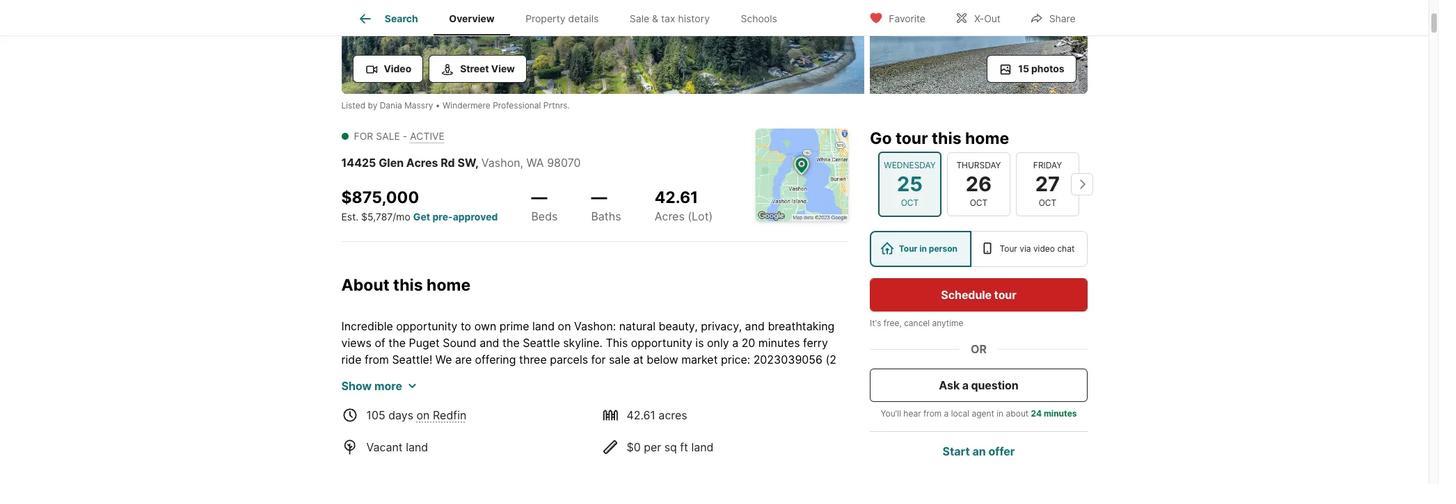 Task type: describe. For each thing, give the bounding box(es) containing it.
x-out
[[974, 12, 1001, 24]]

don't
[[504, 419, 532, 433]]

for sale - active
[[354, 130, 445, 142]]

1 14425 glen acres rd sw, vashon, wa 98070 image from the left
[[341, 0, 864, 94]]

details
[[568, 13, 599, 25]]

nature,
[[341, 436, 378, 450]]

a inside ask a question button
[[962, 379, 968, 393]]

2 horizontal spatial land
[[691, 440, 714, 454]]

•
[[436, 100, 440, 111]]

wednesday
[[884, 160, 936, 170]]

thursday 26 oct
[[956, 160, 1001, 208]]

to down developer,
[[693, 419, 704, 433]]

0 vertical spatial this
[[932, 129, 961, 148]]

investors,
[[633, 403, 684, 417]]

more
[[374, 379, 402, 393]]

24
[[1031, 409, 1042, 419]]

out!
[[562, 419, 582, 433]]

25
[[897, 172, 923, 196]]

(2
[[826, 353, 837, 366]]

a left the local
[[944, 409, 949, 419]]

2 14425 glen acres rd sw, vashon, wa 98070 image from the left
[[870, 0, 1088, 94]]

&
[[652, 13, 658, 25]]

vashon
[[482, 156, 520, 170]]

ultimate
[[357, 419, 400, 433]]

these
[[707, 386, 736, 400]]

14425
[[341, 156, 376, 170]]

2023039007
[[380, 369, 449, 383]]

tax
[[661, 13, 675, 25]]

oct for 26
[[970, 198, 987, 208]]

glen
[[379, 156, 404, 170]]

27
[[1035, 172, 1060, 196]]

$0
[[627, 440, 641, 454]]

the down out!
[[558, 436, 575, 450]]

views
[[341, 336, 372, 350]]

start an offer
[[942, 445, 1015, 459]]

tour for tour via video chat
[[999, 244, 1017, 254]]

map entry image
[[756, 129, 848, 221]]

is
[[696, 336, 704, 350]]

video
[[384, 63, 411, 74]]

start
[[942, 445, 970, 459]]

2 , from the left
[[520, 156, 523, 170]]

$0 per sq ft land
[[627, 440, 714, 454]]

next image
[[1071, 173, 1093, 195]]

market
[[681, 353, 718, 366]]

weekend
[[403, 419, 450, 433]]

and down own in the left bottom of the page
[[480, 336, 499, 350]]

schools
[[741, 13, 777, 25]]

it's free, cancel anytime
[[870, 318, 963, 329]]

massry
[[404, 100, 433, 111]]

sale & tax history tab
[[614, 2, 725, 35]]

secure
[[585, 419, 622, 433]]

1 vertical spatial minutes
[[1044, 409, 1077, 419]]

on redfin link
[[417, 408, 467, 422]]

dining,
[[427, 386, 462, 400]]

1 horizontal spatial acres
[[659, 408, 687, 422]]

26
[[966, 172, 992, 196]]

/mo
[[393, 211, 411, 223]]

2 vertical spatial opportunity
[[551, 403, 612, 417]]

0 horizontal spatial land
[[406, 440, 428, 454]]

1 vertical spatial are
[[781, 386, 797, 400]]

1 acres), from the left
[[341, 369, 377, 383]]

and up 20
[[745, 319, 765, 333]]

0 horizontal spatial are
[[455, 353, 472, 366]]

share
[[1049, 12, 1076, 24]]

— baths
[[591, 188, 621, 223]]

acres)
[[625, 369, 657, 383]]

2 acres), from the left
[[473, 369, 509, 383]]

in inside tour in person option
[[919, 244, 927, 254]]

redfin
[[433, 408, 467, 422]]

ft
[[680, 440, 688, 454]]

— beds
[[531, 188, 558, 223]]

agent
[[972, 409, 994, 419]]

privacy,
[[701, 319, 742, 333]]

listed by dania massry • windermere professional prtnrs.
[[341, 100, 570, 111]]

street
[[460, 63, 489, 74]]

about
[[1006, 409, 1029, 419]]

and down don't
[[500, 436, 520, 450]]

a down dining,
[[444, 403, 451, 417]]

endless
[[801, 386, 841, 400]]

video button
[[353, 55, 423, 83]]

we
[[436, 353, 452, 366]]

$875,000 est. $5,787 /mo get pre-approved
[[341, 188, 498, 223]]

only
[[707, 336, 729, 350]]

puget
[[409, 336, 440, 350]]

explore
[[707, 419, 746, 433]]

hiking,
[[381, 436, 416, 450]]

list box containing tour in person
[[870, 231, 1088, 267]]

to right access
[[754, 369, 765, 383]]

tour via video chat option
[[971, 231, 1088, 267]]

windermere
[[443, 100, 491, 111]]

1 horizontal spatial parcels
[[739, 386, 778, 400]]

1 vertical spatial this
[[393, 275, 423, 295]]

42.61 acres
[[627, 408, 687, 422]]

tour via video chat
[[999, 244, 1075, 254]]

42.61 acres (lot)
[[655, 188, 713, 223]]

about this home
[[341, 275, 471, 295]]

approved
[[453, 211, 498, 223]]

thursday
[[956, 160, 1001, 170]]

oct for 27
[[1039, 198, 1056, 208]]

incredible
[[341, 319, 393, 333]]

tour for go
[[895, 129, 928, 148]]

lifestyle!
[[694, 436, 738, 450]]

property
[[526, 13, 566, 25]]

tour for schedule
[[994, 288, 1016, 302]]

of
[[375, 336, 385, 350]]

via
[[1019, 244, 1031, 254]]

photos
[[1032, 63, 1065, 74]]

person
[[929, 244, 957, 254]]

view
[[491, 63, 515, 74]]

a left 20
[[732, 336, 739, 350]]

overview tab
[[434, 2, 510, 35]]

tour for tour in person
[[899, 244, 917, 254]]

represent
[[391, 403, 441, 417]]

easy
[[686, 369, 711, 383]]

0 horizontal spatial on
[[417, 408, 430, 422]]

love
[[775, 419, 797, 433]]

public
[[528, 386, 559, 400]]

minutes inside 'incredible opportunity to own prime land on vashon: natural beauty, privacy, and breathtaking views of the puget sound and the seattle skyline. this opportunity is only a 20 minutes ferry ride from seattle! we are offering three parcels for sale at below market price: 2023039056 (2 acres), 2023039007 (20 acres), and 2023039181 (20 acres) with easy access to the seattle ferry, shopping, dining, and nearby public beach. the possibilities for these parcels are endless and they represent a unique 42.6 acres opportunity for investors, developer, private estate, or an ultimate weekend getaway. don't miss out! secure your chance to explore your love for nature, hiking, water, boating, and to live the full pacific northwest lifestyle!'
[[759, 336, 800, 350]]

search link
[[357, 10, 418, 27]]

about
[[341, 275, 390, 295]]

1 vertical spatial home
[[427, 275, 471, 295]]

skyline.
[[563, 336, 603, 350]]



Task type: vqa. For each thing, say whether or not it's contained in the screenshot.
the It's
yes



Task type: locate. For each thing, give the bounding box(es) containing it.
— up the beds
[[531, 188, 547, 207]]

1 , from the left
[[475, 156, 479, 170]]

sw
[[458, 156, 475, 170]]

tour left person
[[899, 244, 917, 254]]

tour left via at the right bottom of page
[[999, 244, 1017, 254]]

seattle up three
[[523, 336, 560, 350]]

opportunity up puget
[[396, 319, 458, 333]]

0 vertical spatial in
[[919, 244, 927, 254]]

14425 glen acres rd sw, vashon, wa 98070 image
[[341, 0, 864, 94], [870, 0, 1088, 94]]

schools tab
[[725, 2, 793, 35]]

0 vertical spatial parcels
[[550, 353, 588, 366]]

0 horizontal spatial in
[[919, 244, 927, 254]]

1 vertical spatial tour
[[994, 288, 1016, 302]]

boating,
[[454, 436, 497, 450]]

1 horizontal spatial oct
[[970, 198, 987, 208]]

a right the ask
[[962, 379, 968, 393]]

, left wa at top left
[[520, 156, 523, 170]]

this up thursday
[[932, 129, 961, 148]]

live
[[537, 436, 555, 450]]

— inside the — baths
[[591, 188, 607, 207]]

1 horizontal spatial this
[[932, 129, 961, 148]]

from inside 'incredible opportunity to own prime land on vashon: natural beauty, privacy, and breathtaking views of the puget sound and the seattle skyline. this opportunity is only a 20 minutes ferry ride from seattle! we are offering three parcels for sale at below market price: 2023039056 (2 acres), 2023039007 (20 acres), and 2023039181 (20 acres) with easy access to the seattle ferry, shopping, dining, and nearby public beach. the possibilities for these parcels are endless and they represent a unique 42.6 acres opportunity for investors, developer, private estate, or an ultimate weekend getaway. don't miss out! secure your chance to explore your love for nature, hiking, water, boating, and to live the full pacific northwest lifestyle!'
[[365, 353, 389, 366]]

schedule
[[941, 288, 991, 302]]

0 vertical spatial are
[[455, 353, 472, 366]]

an up nature,
[[341, 419, 354, 433]]

oct for 25
[[901, 198, 919, 208]]

an left offer on the bottom of the page
[[972, 445, 986, 459]]

local
[[951, 409, 969, 419]]

1 horizontal spatial on
[[558, 319, 571, 333]]

three
[[519, 353, 547, 366]]

0 horizontal spatial seattle
[[523, 336, 560, 350]]

acres inside 'incredible opportunity to own prime land on vashon: natural beauty, privacy, and breathtaking views of the puget sound and the seattle skyline. this opportunity is only a 20 minutes ferry ride from seattle! we are offering three parcels for sale at below market price: 2023039056 (2 acres), 2023039007 (20 acres), and 2023039181 (20 acres) with easy access to the seattle ferry, shopping, dining, and nearby public beach. the possibilities for these parcels are endless and they represent a unique 42.6 acres opportunity for investors, developer, private estate, or an ultimate weekend getaway. don't miss out! secure your chance to explore your love for nature, hiking, water, boating, and to live the full pacific northwest lifestyle!'
[[519, 403, 548, 417]]

1 horizontal spatial tour
[[999, 244, 1017, 254]]

tab list containing search
[[341, 0, 804, 35]]

overview
[[449, 13, 495, 25]]

0 horizontal spatial opportunity
[[396, 319, 458, 333]]

— for — baths
[[591, 188, 607, 207]]

beauty,
[[659, 319, 698, 333]]

for
[[354, 130, 373, 142]]

your up $0
[[625, 419, 648, 433]]

42.61
[[655, 188, 698, 207], [627, 408, 656, 422]]

acres), up ferry,
[[341, 369, 377, 383]]

1 horizontal spatial tour
[[994, 288, 1016, 302]]

friday 27 oct
[[1033, 160, 1062, 208]]

1 horizontal spatial an
[[972, 445, 986, 459]]

search
[[385, 13, 418, 25]]

2 (20 from the left
[[604, 369, 621, 383]]

2 oct from the left
[[970, 198, 987, 208]]

0 vertical spatial on
[[558, 319, 571, 333]]

on right days
[[417, 408, 430, 422]]

dania
[[380, 100, 402, 111]]

minutes
[[759, 336, 800, 350], [1044, 409, 1077, 419]]

1 (20 from the left
[[452, 369, 470, 383]]

for left sale
[[591, 353, 606, 366]]

seattle up endless in the bottom of the page
[[788, 369, 825, 383]]

parcels up 2023039181
[[550, 353, 588, 366]]

home up thursday
[[965, 129, 1009, 148]]

sale
[[609, 353, 630, 366]]

minutes right 24
[[1044, 409, 1077, 419]]

3 oct from the left
[[1039, 198, 1056, 208]]

chat
[[1057, 244, 1075, 254]]

1 horizontal spatial in
[[997, 409, 1003, 419]]

0 vertical spatial acres
[[406, 156, 438, 170]]

0 horizontal spatial your
[[625, 419, 648, 433]]

1 horizontal spatial acres),
[[473, 369, 509, 383]]

property details
[[526, 13, 599, 25]]

(lot)
[[688, 209, 713, 223]]

1 oct from the left
[[901, 198, 919, 208]]

—
[[531, 188, 547, 207], [591, 188, 607, 207]]

the down 2023039056
[[768, 369, 785, 383]]

home up sound
[[427, 275, 471, 295]]

go
[[870, 129, 892, 148]]

oct down "25"
[[901, 198, 919, 208]]

rd
[[441, 156, 455, 170]]

your down private
[[749, 419, 772, 433]]

0 horizontal spatial from
[[365, 353, 389, 366]]

0 vertical spatial minutes
[[759, 336, 800, 350]]

show more button
[[341, 378, 416, 394]]

1 vertical spatial on
[[417, 408, 430, 422]]

0 horizontal spatial acres),
[[341, 369, 377, 383]]

2 your from the left
[[749, 419, 772, 433]]

1 horizontal spatial home
[[965, 129, 1009, 148]]

are down sound
[[455, 353, 472, 366]]

beach.
[[562, 386, 598, 400]]

0 horizontal spatial 14425 glen acres rd sw, vashon, wa 98070 image
[[341, 0, 864, 94]]

share button
[[1018, 3, 1088, 32]]

oct inside thursday 26 oct
[[970, 198, 987, 208]]

0 vertical spatial from
[[365, 353, 389, 366]]

to left live
[[523, 436, 534, 450]]

this
[[606, 336, 628, 350]]

home
[[965, 129, 1009, 148], [427, 275, 471, 295]]

15 photos button
[[987, 55, 1076, 83]]

0 horizontal spatial acres
[[406, 156, 438, 170]]

0 horizontal spatial —
[[531, 188, 547, 207]]

your
[[625, 419, 648, 433], [749, 419, 772, 433]]

cancel
[[904, 318, 930, 329]]

15
[[1018, 63, 1029, 74]]

opportunity up below
[[631, 336, 692, 350]]

minutes up 2023039056
[[759, 336, 800, 350]]

1 horizontal spatial —
[[591, 188, 607, 207]]

0 vertical spatial 42.61
[[655, 188, 698, 207]]

2023039056
[[754, 353, 823, 366]]

0 horizontal spatial an
[[341, 419, 354, 433]]

(20 up dining,
[[452, 369, 470, 383]]

(20 up the
[[604, 369, 621, 383]]

land right prime
[[532, 319, 555, 333]]

1 vertical spatial opportunity
[[631, 336, 692, 350]]

ferry,
[[341, 386, 369, 400]]

the
[[389, 336, 406, 350], [502, 336, 520, 350], [768, 369, 785, 383], [558, 436, 575, 450]]

they
[[364, 403, 387, 417]]

1 horizontal spatial 14425 glen acres rd sw, vashon, wa 98070 image
[[870, 0, 1088, 94]]

1 horizontal spatial acres
[[655, 209, 685, 223]]

(20
[[452, 369, 470, 383], [604, 369, 621, 383]]

0 horizontal spatial oct
[[901, 198, 919, 208]]

2 tour from the left
[[999, 244, 1017, 254]]

— for — beds
[[531, 188, 547, 207]]

1 horizontal spatial opportunity
[[551, 403, 612, 417]]

0 vertical spatial tour
[[895, 129, 928, 148]]

$875,000
[[341, 188, 419, 207]]

prtnrs.
[[543, 100, 570, 111]]

— inside — beds
[[531, 188, 547, 207]]

tour up the wednesday on the right top
[[895, 129, 928, 148]]

— up baths
[[591, 188, 607, 207]]

0 vertical spatial opportunity
[[396, 319, 458, 333]]

oct down 26 on the right top of page
[[970, 198, 987, 208]]

1 horizontal spatial seattle
[[788, 369, 825, 383]]

0 horizontal spatial ,
[[475, 156, 479, 170]]

1 vertical spatial an
[[972, 445, 986, 459]]

1 horizontal spatial land
[[532, 319, 555, 333]]

and up unique in the bottom left of the page
[[465, 386, 485, 400]]

question
[[971, 379, 1018, 393]]

42.61 for 42.61 acres (lot)
[[655, 188, 698, 207]]

on inside 'incredible opportunity to own prime land on vashon: natural beauty, privacy, and breathtaking views of the puget sound and the seattle skyline. this opportunity is only a 20 minutes ferry ride from seattle! we are offering three parcels for sale at below market price: 2023039056 (2 acres), 2023039007 (20 acres), and 2023039181 (20 acres) with easy access to the seattle ferry, shopping, dining, and nearby public beach. the possibilities for these parcels are endless and they represent a unique 42.6 acres opportunity for investors, developer, private estate, or an ultimate weekend getaway. don't miss out! secure your chance to explore your love for nature, hiking, water, boating, and to live the full pacific northwest lifestyle!'
[[558, 319, 571, 333]]

tour in person option
[[870, 231, 971, 267]]

1 vertical spatial in
[[997, 409, 1003, 419]]

0 horizontal spatial (20
[[452, 369, 470, 383]]

days
[[388, 408, 413, 422]]

42.61 down possibilities
[[627, 408, 656, 422]]

list box
[[870, 231, 1088, 267]]

from down of
[[365, 353, 389, 366]]

get
[[413, 211, 430, 223]]

for down estate,
[[800, 419, 814, 433]]

the down prime
[[502, 336, 520, 350]]

to up sound
[[461, 319, 471, 333]]

friday
[[1033, 160, 1062, 170]]

1 horizontal spatial are
[[781, 386, 797, 400]]

you'll hear from a local agent in about 24 minutes
[[880, 409, 1077, 419]]

baths
[[591, 209, 621, 223]]

0 horizontal spatial tour
[[899, 244, 917, 254]]

this right about
[[393, 275, 423, 295]]

15 photos
[[1018, 63, 1065, 74]]

and down three
[[512, 369, 532, 383]]

2 — from the left
[[591, 188, 607, 207]]

tour inside 'button'
[[994, 288, 1016, 302]]

schedule tour button
[[870, 278, 1088, 312]]

ferry
[[803, 336, 828, 350]]

per
[[644, 440, 661, 454]]

breathtaking
[[768, 319, 835, 333]]

1 vertical spatial 42.61
[[627, 408, 656, 422]]

show
[[341, 379, 372, 393]]

prime
[[500, 319, 529, 333]]

0 horizontal spatial parcels
[[550, 353, 588, 366]]

in right the agent
[[997, 409, 1003, 419]]

acres), down offering
[[473, 369, 509, 383]]

or
[[971, 342, 987, 356]]

acres down 'public'
[[519, 403, 548, 417]]

anytime
[[932, 318, 963, 329]]

opportunity down beach.
[[551, 403, 612, 417]]

oct down 27
[[1039, 198, 1056, 208]]

1 vertical spatial parcels
[[739, 386, 778, 400]]

1 horizontal spatial ,
[[520, 156, 523, 170]]

parcels
[[550, 353, 588, 366], [739, 386, 778, 400]]

0 horizontal spatial acres
[[519, 403, 548, 417]]

1 your from the left
[[625, 419, 648, 433]]

tour
[[899, 244, 917, 254], [999, 244, 1017, 254]]

0 vertical spatial seattle
[[523, 336, 560, 350]]

in left person
[[919, 244, 927, 254]]

property details tab
[[510, 2, 614, 35]]

oct
[[901, 198, 919, 208], [970, 198, 987, 208], [1039, 198, 1056, 208]]

14425 glen acres rd sw , vashon , wa 98070
[[341, 156, 581, 170]]

ride
[[341, 353, 362, 366]]

active
[[410, 130, 445, 142]]

history
[[678, 13, 710, 25]]

street view
[[460, 63, 515, 74]]

from right the 'hear'
[[923, 409, 942, 419]]

with
[[661, 369, 683, 383]]

are up estate,
[[781, 386, 797, 400]]

wednesday 25 oct
[[884, 160, 936, 208]]

0 horizontal spatial home
[[427, 275, 471, 295]]

1 horizontal spatial minutes
[[1044, 409, 1077, 419]]

acres left (lot)
[[655, 209, 685, 223]]

1 horizontal spatial from
[[923, 409, 942, 419]]

water,
[[419, 436, 451, 450]]

own
[[474, 319, 496, 333]]

tab list
[[341, 0, 804, 35]]

and down ferry,
[[341, 403, 361, 417]]

42.61 inside '42.61 acres (lot)'
[[655, 188, 698, 207]]

active link
[[410, 130, 445, 142]]

land inside 'incredible opportunity to own prime land on vashon: natural beauty, privacy, and breathtaking views of the puget sound and the seattle skyline. this opportunity is only a 20 minutes ferry ride from seattle! we are offering three parcels for sale at below market price: 2023039056 (2 acres), 2023039007 (20 acres), and 2023039181 (20 acres) with easy access to the seattle ferry, shopping, dining, and nearby public beach. the possibilities for these parcels are endless and they represent a unique 42.6 acres opportunity for investors, developer, private estate, or an ultimate weekend getaway. don't miss out! secure your chance to explore your love for nature, hiking, water, boating, and to live the full pacific northwest lifestyle!'
[[532, 319, 555, 333]]

on up skyline.
[[558, 319, 571, 333]]

2 horizontal spatial opportunity
[[631, 336, 692, 350]]

42.61 up (lot)
[[655, 188, 698, 207]]

None button
[[878, 152, 941, 217], [947, 152, 1010, 216], [1016, 152, 1079, 216], [878, 152, 941, 217], [947, 152, 1010, 216], [1016, 152, 1079, 216]]

schedule tour
[[941, 288, 1016, 302]]

an inside 'incredible opportunity to own prime land on vashon: natural beauty, privacy, and breathtaking views of the puget sound and the seattle skyline. this opportunity is only a 20 minutes ferry ride from seattle! we are offering three parcels for sale at below market price: 2023039056 (2 acres), 2023039007 (20 acres), and 2023039181 (20 acres) with easy access to the seattle ferry, shopping, dining, and nearby public beach. the possibilities for these parcels are endless and they represent a unique 42.6 acres opportunity for investors, developer, private estate, or an ultimate weekend getaway. don't miss out! secure your chance to explore your love for nature, hiking, water, boating, and to live the full pacific northwest lifestyle!'
[[341, 419, 354, 433]]

0 horizontal spatial this
[[393, 275, 423, 295]]

0 horizontal spatial minutes
[[759, 336, 800, 350]]

2 horizontal spatial oct
[[1039, 198, 1056, 208]]

free,
[[883, 318, 902, 329]]

land down weekend
[[406, 440, 428, 454]]

1 tour from the left
[[899, 244, 917, 254]]

1 horizontal spatial (20
[[604, 369, 621, 383]]

for down the
[[615, 403, 630, 417]]

tour right the schedule
[[994, 288, 1016, 302]]

0 vertical spatial home
[[965, 129, 1009, 148]]

105
[[366, 408, 385, 422]]

1 vertical spatial acres
[[655, 209, 685, 223]]

the right of
[[389, 336, 406, 350]]

42.61 for 42.61 acres
[[627, 408, 656, 422]]

street view button
[[429, 55, 527, 83]]

1 vertical spatial from
[[923, 409, 942, 419]]

acres inside '42.61 acres (lot)'
[[655, 209, 685, 223]]

0 vertical spatial an
[[341, 419, 354, 433]]

0 horizontal spatial tour
[[895, 129, 928, 148]]

favorite button
[[858, 3, 937, 32]]

oct inside friday 27 oct
[[1039, 198, 1056, 208]]

1 horizontal spatial your
[[749, 419, 772, 433]]

1 — from the left
[[531, 188, 547, 207]]

, left vashon
[[475, 156, 479, 170]]

acres left rd
[[406, 156, 438, 170]]

oct inside wednesday 25 oct
[[901, 198, 919, 208]]

parcels up private
[[739, 386, 778, 400]]

sale
[[630, 13, 649, 25]]

price:
[[721, 353, 750, 366]]

1 vertical spatial seattle
[[788, 369, 825, 383]]

land right the ft
[[691, 440, 714, 454]]

for down easy
[[689, 386, 704, 400]]

beds
[[531, 209, 558, 223]]

acres down possibilities
[[659, 408, 687, 422]]



